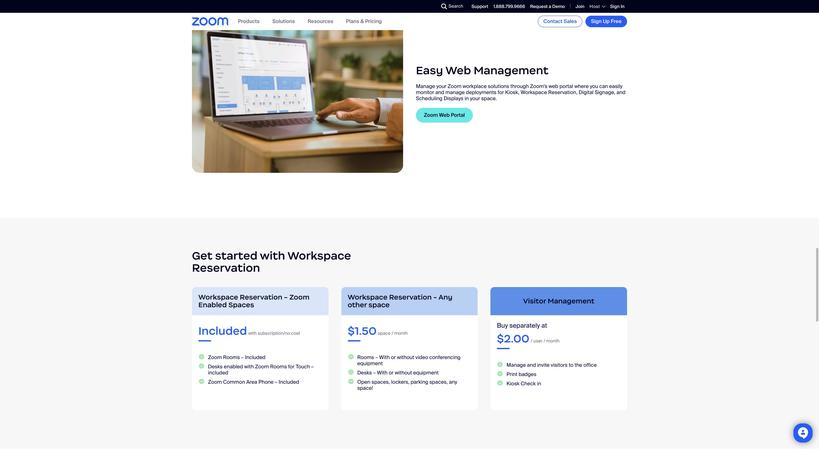 Task type: vqa. For each thing, say whether or not it's contained in the screenshot.
Web for Easy
yes



Task type: describe. For each thing, give the bounding box(es) containing it.
parking
[[411, 379, 429, 385]]

where
[[575, 83, 589, 90]]

workspace reservation - zoom enabled spaces
[[199, 293, 310, 309]]

the
[[575, 362, 583, 368]]

get
[[192, 249, 213, 263]]

enabled
[[199, 301, 227, 309]]

man reviewing floor plans on computer image
[[192, 14, 404, 173]]

visitors
[[551, 362, 568, 368]]

zoom web portal link
[[416, 108, 473, 123]]

buy
[[497, 321, 508, 330]]

kiosk check in
[[507, 380, 542, 387]]

month inside buy separately at $2.00 / user / month
[[547, 338, 560, 344]]

with for zoom
[[244, 363, 254, 370]]

manage for manage and invite visitors to the office
[[507, 362, 526, 368]]

easy
[[416, 64, 444, 78]]

manage
[[446, 89, 465, 96]]

support
[[472, 3, 489, 9]]

any
[[439, 293, 453, 302]]

2 vertical spatial included
[[279, 379, 299, 385]]

$1.50 space / month
[[348, 324, 408, 338]]

solutions
[[273, 18, 295, 25]]

sign up free
[[592, 18, 622, 25]]

$2.00
[[497, 332, 530, 346]]

search image
[[442, 4, 447, 9]]

host button
[[590, 4, 606, 9]]

you
[[590, 83, 599, 90]]

open spaces, lockers, parking spaces, any space!
[[358, 379, 458, 392]]

search image
[[442, 4, 447, 9]]

workplace
[[463, 83, 487, 90]]

resources button
[[308, 18, 334, 25]]

equipment inside rooms – with or without video conferencing equipment
[[358, 360, 383, 367]]

without for video
[[397, 354, 415, 361]]

workspace inside get started with workspace reservation
[[288, 249, 351, 263]]

/ inside $1.50 space / month
[[392, 330, 394, 336]]

sales
[[564, 18, 577, 25]]

included
[[208, 369, 228, 376]]

conferencing
[[430, 354, 461, 361]]

1 horizontal spatial your
[[470, 95, 480, 102]]

rooms – with or without video conferencing equipment
[[358, 354, 461, 367]]

products
[[238, 18, 260, 25]]

cost
[[291, 330, 300, 336]]

easily
[[610, 83, 623, 90]]

plans
[[346, 18, 360, 25]]

sign for sign in
[[611, 3, 620, 9]]

at
[[542, 321, 548, 330]]

free
[[611, 18, 622, 25]]

portal
[[451, 112, 465, 119]]

through
[[511, 83, 529, 90]]

lockers,
[[392, 379, 410, 385]]

rooms inside rooms – with or without video conferencing equipment
[[358, 354, 374, 361]]

products button
[[238, 18, 260, 25]]

zoom rooms – included
[[208, 354, 266, 361]]

2 spaces, from the left
[[430, 379, 448, 385]]

zoom inside workspace reservation - zoom enabled spaces
[[290, 293, 310, 302]]

1 vertical spatial included
[[245, 354, 266, 361]]

phone
[[259, 379, 274, 385]]

web
[[549, 83, 559, 90]]

digital
[[579, 89, 594, 96]]

1 vertical spatial in
[[538, 380, 542, 387]]

without for equipment
[[395, 369, 412, 376]]

touch
[[296, 363, 310, 370]]

&
[[361, 18, 364, 25]]

resources
[[308, 18, 334, 25]]

visitor
[[524, 297, 547, 305]]

join
[[576, 3, 585, 9]]

sign up free link
[[586, 16, 628, 27]]

sign for sign up free
[[592, 18, 602, 25]]

reservation for included
[[240, 293, 283, 302]]

zoom web portal
[[424, 112, 465, 119]]

sign in
[[611, 3, 625, 9]]

desks for included
[[208, 363, 223, 370]]

manage for manage your zoom workplace solutions through zoom's web portal where you can easily monitor and manage deployments for kiosk, workspace reservation, digital signage, and scheduling displays in your space.
[[416, 83, 436, 90]]

zoom inside desks enabled with zoom rooms for touch – included
[[255, 363, 269, 370]]

invite
[[538, 362, 550, 368]]

zoom's
[[531, 83, 548, 90]]

– inside desks enabled with zoom rooms for touch – included
[[311, 363, 314, 370]]

solutions button
[[273, 18, 295, 25]]

get started with workspace reservation
[[192, 249, 351, 275]]

buy separately at $2.00 / user / month
[[497, 321, 560, 346]]

reservation,
[[549, 89, 578, 96]]

displays
[[444, 95, 464, 102]]

manage your zoom workplace solutions through zoom's web portal where you can easily monitor and manage deployments for kiosk, workspace reservation, digital signage, and scheduling displays in your space.
[[416, 83, 626, 102]]

web for zoom
[[439, 112, 450, 119]]

started
[[215, 249, 258, 263]]

rooms inside desks enabled with zoom rooms for touch – included
[[270, 363, 287, 370]]

demo
[[553, 3, 565, 9]]

join link
[[576, 3, 585, 9]]

kiosk
[[507, 380, 520, 387]]

any
[[449, 379, 458, 385]]

host
[[590, 4, 601, 9]]

$1.50
[[348, 324, 377, 338]]

visitor management
[[524, 297, 595, 305]]

contact sales link
[[538, 16, 583, 27]]

with inside included with subscription/no cost
[[248, 330, 257, 336]]

zoom logo image
[[192, 17, 229, 26]]

search
[[449, 3, 464, 9]]

workspace inside workspace reservation - any other space
[[348, 293, 388, 302]]

desks – with or without equipment
[[358, 369, 439, 376]]

other
[[348, 301, 367, 309]]



Task type: locate. For each thing, give the bounding box(es) containing it.
2 horizontal spatial /
[[544, 338, 546, 344]]

for left the touch
[[288, 363, 295, 370]]

and right signage, on the right top of the page
[[617, 89, 626, 96]]

month
[[395, 330, 408, 336], [547, 338, 560, 344]]

with up open spaces, lockers, parking spaces, any space!
[[377, 369, 388, 376]]

or for desks
[[389, 369, 394, 376]]

in right the check
[[538, 380, 542, 387]]

contact
[[544, 18, 563, 25]]

month up rooms – with or without video conferencing equipment
[[395, 330, 408, 336]]

1 vertical spatial with
[[377, 369, 388, 376]]

spaces, left any
[[430, 379, 448, 385]]

space inside $1.50 space / month
[[378, 330, 391, 336]]

for inside the manage your zoom workplace solutions through zoom's web portal where you can easily monitor and manage deployments for kiosk, workspace reservation, digital signage, and scheduling displays in your space.
[[498, 89, 504, 96]]

included with subscription/no cost
[[199, 324, 300, 338]]

open
[[358, 379, 371, 385]]

request a demo
[[531, 3, 565, 9]]

sign in link
[[611, 3, 625, 9]]

month inside $1.50 space / month
[[395, 330, 408, 336]]

workspace inside workspace reservation - zoom enabled spaces
[[199, 293, 238, 302]]

1 vertical spatial manage
[[507, 362, 526, 368]]

your up scheduling
[[437, 83, 447, 90]]

1 - from the left
[[284, 293, 288, 302]]

up
[[603, 18, 610, 25]]

for left "kiosk,"
[[498, 89, 504, 96]]

/ right '$1.50' on the bottom of page
[[392, 330, 394, 336]]

/ left "user"
[[531, 338, 533, 344]]

spaces,
[[372, 379, 390, 385], [430, 379, 448, 385]]

with for workspace
[[260, 249, 285, 263]]

1 spaces, from the left
[[372, 379, 390, 385]]

zoom
[[448, 83, 462, 90], [424, 112, 438, 119], [290, 293, 310, 302], [208, 354, 222, 361], [255, 363, 269, 370], [208, 379, 222, 385]]

0 vertical spatial sign
[[611, 3, 620, 9]]

spaces, right open
[[372, 379, 390, 385]]

equipment up parking
[[414, 369, 439, 376]]

1 vertical spatial month
[[547, 338, 560, 344]]

desks left enabled
[[208, 363, 223, 370]]

deployments
[[466, 89, 497, 96]]

desks
[[208, 363, 223, 370], [358, 369, 372, 376]]

desks for $1.50
[[358, 369, 372, 376]]

1 horizontal spatial and
[[528, 362, 536, 368]]

enabled
[[224, 363, 243, 370]]

2 - from the left
[[434, 293, 437, 302]]

subscription/no
[[258, 330, 290, 336]]

for inside desks enabled with zoom rooms for touch – included
[[288, 363, 295, 370]]

0 horizontal spatial sign
[[592, 18, 602, 25]]

web inside 'link'
[[439, 112, 450, 119]]

1.888.799.9666
[[494, 3, 526, 9]]

area
[[246, 379, 257, 385]]

–
[[241, 354, 244, 361], [376, 354, 378, 361], [311, 363, 314, 370], [373, 369, 376, 376], [275, 379, 278, 385]]

0 vertical spatial without
[[397, 354, 415, 361]]

signage,
[[595, 89, 616, 96]]

your down workplace
[[470, 95, 480, 102]]

reservation inside workspace reservation - zoom enabled spaces
[[240, 293, 283, 302]]

space right "other"
[[369, 301, 390, 309]]

workspace inside the manage your zoom workplace solutions through zoom's web portal where you can easily monitor and manage deployments for kiosk, workspace reservation, digital signage, and scheduling displays in your space.
[[521, 89, 548, 96]]

support link
[[472, 3, 489, 9]]

user
[[534, 338, 543, 344]]

0 horizontal spatial in
[[465, 95, 469, 102]]

equipment up open
[[358, 360, 383, 367]]

workspace
[[521, 89, 548, 96], [288, 249, 351, 263], [199, 293, 238, 302], [348, 293, 388, 302]]

and right the monitor
[[436, 89, 445, 96]]

or up lockers,
[[389, 369, 394, 376]]

check
[[521, 380, 536, 387]]

1 horizontal spatial -
[[434, 293, 437, 302]]

without inside rooms – with or without video conferencing equipment
[[397, 354, 415, 361]]

plans & pricing link
[[346, 18, 382, 25]]

easy web management
[[416, 64, 549, 78]]

included down the touch
[[279, 379, 299, 385]]

included
[[199, 324, 247, 338], [245, 354, 266, 361], [279, 379, 299, 385]]

0 vertical spatial web
[[446, 64, 471, 78]]

1 vertical spatial with
[[248, 330, 257, 336]]

pricing
[[365, 18, 382, 25]]

and
[[436, 89, 445, 96], [617, 89, 626, 96], [528, 362, 536, 368]]

print badges
[[507, 371, 537, 378]]

request
[[531, 3, 548, 9]]

web for easy
[[446, 64, 471, 78]]

1 vertical spatial equipment
[[414, 369, 439, 376]]

can
[[600, 83, 609, 90]]

1 horizontal spatial desks
[[358, 369, 372, 376]]

rooms up phone
[[270, 363, 287, 370]]

with inside get started with workspace reservation
[[260, 249, 285, 263]]

1 horizontal spatial in
[[538, 380, 542, 387]]

to
[[569, 362, 574, 368]]

zoom common area phone – included
[[208, 379, 299, 385]]

0 horizontal spatial -
[[284, 293, 288, 302]]

or for rooms
[[391, 354, 396, 361]]

reservation for $1.50
[[389, 293, 432, 302]]

request a demo link
[[531, 3, 565, 9]]

- for $1.50
[[434, 293, 437, 302]]

zoom inside 'link'
[[424, 112, 438, 119]]

manage up scheduling
[[416, 83, 436, 90]]

scheduling
[[416, 95, 443, 102]]

1 vertical spatial space
[[378, 330, 391, 336]]

with for desks
[[377, 369, 388, 376]]

included up desks enabled with zoom rooms for touch – included
[[245, 354, 266, 361]]

workspace reservation - any other space
[[348, 293, 453, 309]]

0 horizontal spatial spaces,
[[372, 379, 390, 385]]

print
[[507, 371, 518, 378]]

0 horizontal spatial your
[[437, 83, 447, 90]]

office
[[584, 362, 597, 368]]

– inside rooms – with or without video conferencing equipment
[[376, 354, 378, 361]]

0 vertical spatial with
[[379, 354, 390, 361]]

0 horizontal spatial for
[[288, 363, 295, 370]]

0 horizontal spatial rooms
[[223, 354, 240, 361]]

monitor
[[416, 89, 435, 96]]

1 horizontal spatial manage
[[507, 362, 526, 368]]

without up lockers,
[[395, 369, 412, 376]]

2 horizontal spatial rooms
[[358, 354, 374, 361]]

month right "user"
[[547, 338, 560, 344]]

in
[[621, 3, 625, 9]]

in
[[465, 95, 469, 102], [538, 380, 542, 387]]

equipment
[[358, 360, 383, 367], [414, 369, 439, 376]]

1 vertical spatial without
[[395, 369, 412, 376]]

0 horizontal spatial manage
[[416, 83, 436, 90]]

1 vertical spatial your
[[470, 95, 480, 102]]

or up desks – with or without equipment at bottom
[[391, 354, 396, 361]]

rooms up open
[[358, 354, 374, 361]]

-
[[284, 293, 288, 302], [434, 293, 437, 302]]

1 horizontal spatial /
[[531, 338, 533, 344]]

/
[[392, 330, 394, 336], [531, 338, 533, 344], [544, 338, 546, 344]]

zoom inside the manage your zoom workplace solutions through zoom's web portal where you can easily monitor and manage deployments for kiosk, workspace reservation, digital signage, and scheduling displays in your space.
[[448, 83, 462, 90]]

solutions
[[488, 83, 510, 90]]

0 vertical spatial your
[[437, 83, 447, 90]]

in inside the manage your zoom workplace solutions through zoom's web portal where you can easily monitor and manage deployments for kiosk, workspace reservation, digital signage, and scheduling displays in your space.
[[465, 95, 469, 102]]

web left portal
[[439, 112, 450, 119]]

0 vertical spatial management
[[474, 64, 549, 78]]

0 vertical spatial equipment
[[358, 360, 383, 367]]

spaces
[[229, 301, 254, 309]]

1 horizontal spatial equipment
[[414, 369, 439, 376]]

desks inside desks enabled with zoom rooms for touch – included
[[208, 363, 223, 370]]

- inside workspace reservation - any other space
[[434, 293, 437, 302]]

separately
[[510, 321, 540, 330]]

0 vertical spatial included
[[199, 324, 247, 338]]

0 vertical spatial manage
[[416, 83, 436, 90]]

in right displays
[[465, 95, 469, 102]]

1 vertical spatial sign
[[592, 18, 602, 25]]

1 vertical spatial management
[[548, 297, 595, 305]]

with
[[260, 249, 285, 263], [248, 330, 257, 336], [244, 363, 254, 370]]

0 horizontal spatial month
[[395, 330, 408, 336]]

0 horizontal spatial equipment
[[358, 360, 383, 367]]

contact sales
[[544, 18, 577, 25]]

0 vertical spatial month
[[395, 330, 408, 336]]

without left video at the bottom of page
[[397, 354, 415, 361]]

kiosk,
[[506, 89, 520, 96]]

1 horizontal spatial sign
[[611, 3, 620, 9]]

0 vertical spatial with
[[260, 249, 285, 263]]

0 horizontal spatial /
[[392, 330, 394, 336]]

with for rooms
[[379, 354, 390, 361]]

1 vertical spatial or
[[389, 369, 394, 376]]

manage up 'print'
[[507, 362, 526, 368]]

- inside workspace reservation - zoom enabled spaces
[[284, 293, 288, 302]]

sign left in
[[611, 3, 620, 9]]

- for included
[[284, 293, 288, 302]]

2 vertical spatial with
[[244, 363, 254, 370]]

0 vertical spatial in
[[465, 95, 469, 102]]

1 horizontal spatial month
[[547, 338, 560, 344]]

or
[[391, 354, 396, 361], [389, 369, 394, 376]]

1 horizontal spatial spaces,
[[430, 379, 448, 385]]

or inside rooms – with or without video conferencing equipment
[[391, 354, 396, 361]]

with inside desks enabled with zoom rooms for touch – included
[[244, 363, 254, 370]]

sign left up
[[592, 18, 602, 25]]

1 vertical spatial web
[[439, 112, 450, 119]]

common
[[223, 379, 245, 385]]

video
[[416, 354, 429, 361]]

space!
[[358, 385, 373, 392]]

portal
[[560, 83, 574, 90]]

None search field
[[418, 1, 443, 12]]

1 vertical spatial for
[[288, 363, 295, 370]]

2 horizontal spatial and
[[617, 89, 626, 96]]

included down enabled
[[199, 324, 247, 338]]

manage inside the manage your zoom workplace solutions through zoom's web portal where you can easily monitor and manage deployments for kiosk, workspace reservation, digital signage, and scheduling displays in your space.
[[416, 83, 436, 90]]

reservation inside workspace reservation - any other space
[[389, 293, 432, 302]]

with up desks – with or without equipment at bottom
[[379, 354, 390, 361]]

0 horizontal spatial desks
[[208, 363, 223, 370]]

rooms up enabled
[[223, 354, 240, 361]]

0 vertical spatial space
[[369, 301, 390, 309]]

0 vertical spatial for
[[498, 89, 504, 96]]

web up manage
[[446, 64, 471, 78]]

and up badges on the bottom right
[[528, 362, 536, 368]]

with inside rooms – with or without video conferencing equipment
[[379, 354, 390, 361]]

plans & pricing
[[346, 18, 382, 25]]

0 vertical spatial or
[[391, 354, 396, 361]]

desks enabled with zoom rooms for touch – included
[[208, 363, 314, 376]]

/ right "user"
[[544, 338, 546, 344]]

manage and invite visitors to the office
[[507, 362, 597, 368]]

space right '$1.50' on the bottom of page
[[378, 330, 391, 336]]

1 horizontal spatial rooms
[[270, 363, 287, 370]]

space inside workspace reservation - any other space
[[369, 301, 390, 309]]

reservation inside get started with workspace reservation
[[192, 261, 260, 275]]

1 horizontal spatial for
[[498, 89, 504, 96]]

0 horizontal spatial and
[[436, 89, 445, 96]]

space.
[[482, 95, 497, 102]]

without
[[397, 354, 415, 361], [395, 369, 412, 376]]

desks up open
[[358, 369, 372, 376]]



